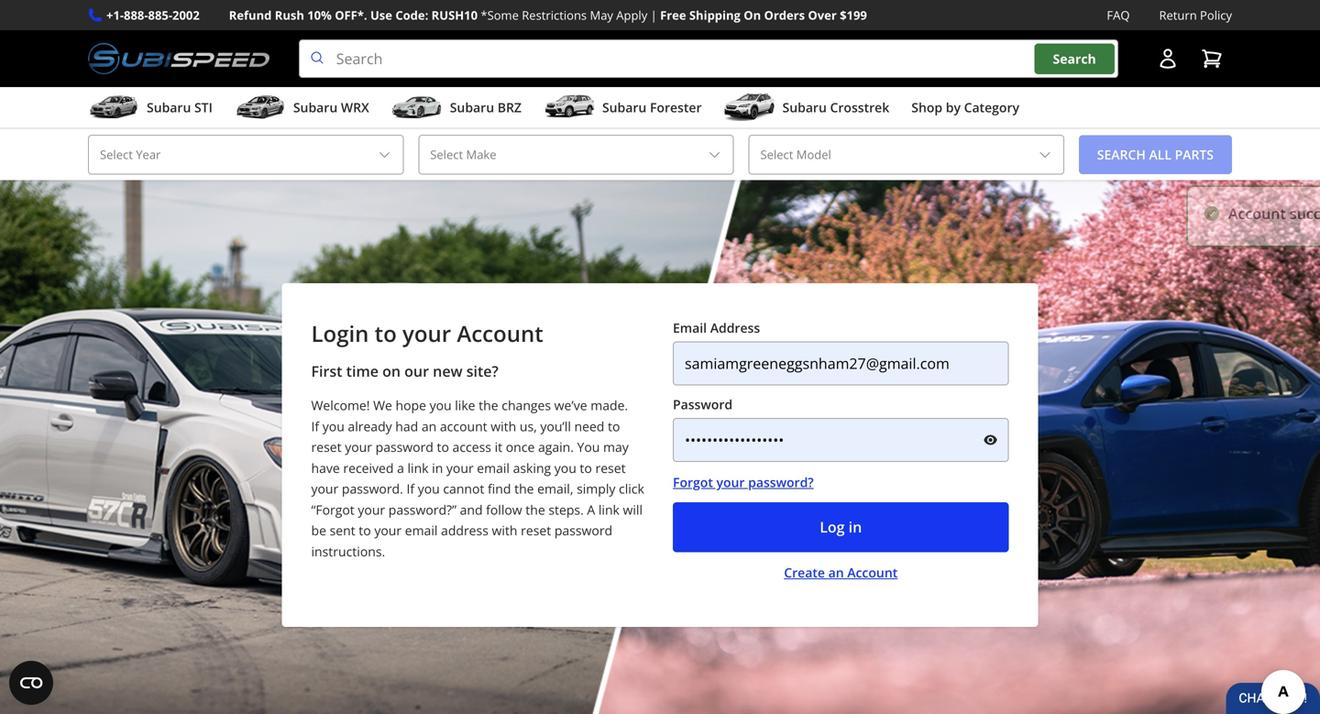 Task type: locate. For each thing, give the bounding box(es) containing it.
subaru left "wrx"
[[293, 99, 338, 116]]

you down again.
[[555, 459, 577, 477]]

an right had
[[422, 418, 437, 435]]

forgot your password? log in
[[673, 474, 862, 537]]

*some
[[481, 7, 519, 23]]

password?"
[[389, 501, 457, 518]]

account
[[440, 418, 488, 435]]

address
[[710, 319, 760, 337]]

an
[[422, 418, 437, 435], [829, 564, 844, 581]]

email down password?"
[[405, 522, 438, 539]]

your down 'password.'
[[358, 501, 385, 518]]

forgot your password? link
[[673, 473, 1009, 492]]

login
[[311, 319, 369, 349]]

reset up have
[[311, 438, 342, 456]]

changes
[[502, 397, 551, 414]]

email down it
[[477, 459, 510, 477]]

in
[[432, 459, 443, 477], [849, 517, 862, 537]]

already
[[348, 418, 392, 435]]

time
[[346, 361, 379, 381]]

2 vertical spatial the
[[526, 501, 545, 518]]

search button
[[1035, 43, 1115, 74]]

forester
[[650, 99, 702, 116]]

subaru
[[147, 99, 191, 116], [293, 99, 338, 116], [450, 99, 494, 116], [602, 99, 647, 116], [783, 99, 827, 116]]

10%
[[307, 7, 332, 23]]

0 vertical spatial the
[[479, 397, 499, 414]]

instructions.
[[311, 543, 385, 560]]

return policy
[[1160, 7, 1233, 23]]

subaru forester button
[[544, 91, 702, 128]]

steps.
[[549, 501, 584, 518]]

subaru for subaru forester
[[602, 99, 647, 116]]

us,
[[520, 418, 537, 435]]

reset down may
[[596, 459, 626, 477]]

subaru for subaru brz
[[450, 99, 494, 116]]

1 horizontal spatial an
[[829, 564, 844, 581]]

2 subaru from the left
[[293, 99, 338, 116]]

address
[[441, 522, 489, 539]]

subaru left sti
[[147, 99, 191, 116]]

asking
[[513, 459, 551, 477]]

subaru left forester
[[602, 99, 647, 116]]

free
[[660, 7, 686, 23]]

your
[[403, 319, 451, 349], [345, 438, 372, 456], [447, 459, 474, 477], [717, 474, 745, 491], [311, 480, 339, 498], [358, 501, 385, 518], [374, 522, 402, 539]]

0 horizontal spatial reset
[[311, 438, 342, 456]]

shop by category
[[912, 99, 1020, 116]]

+1-888-885-2002 link
[[106, 6, 200, 25]]

restrictions
[[522, 7, 587, 23]]

+1-
[[106, 7, 124, 23]]

888-
[[124, 7, 148, 23]]

password down a
[[555, 522, 613, 539]]

create an account
[[784, 564, 898, 581]]

shop by category button
[[912, 91, 1020, 128]]

account up the site?
[[457, 319, 544, 349]]

password down had
[[376, 438, 434, 456]]

subaru for subaru sti
[[147, 99, 191, 116]]

search
[[1053, 50, 1097, 67]]

the right like
[[479, 397, 499, 414]]

"forgot
[[311, 501, 355, 518]]

1 vertical spatial email
[[405, 522, 438, 539]]

password?
[[748, 474, 814, 491]]

cannot
[[443, 480, 485, 498]]

create
[[784, 564, 825, 581]]

like
[[455, 397, 476, 414]]

0 vertical spatial in
[[432, 459, 443, 477]]

1 vertical spatial in
[[849, 517, 862, 537]]

1 subaru from the left
[[147, 99, 191, 116]]

0 horizontal spatial if
[[311, 418, 319, 435]]

a subaru wrx thumbnail image image
[[235, 94, 286, 121]]

0 horizontal spatial email
[[405, 522, 438, 539]]

a subaru crosstrek thumbnail image image
[[724, 94, 775, 121]]

3 subaru from the left
[[450, 99, 494, 116]]

1 vertical spatial reset
[[596, 459, 626, 477]]

subaru right a subaru crosstrek thumbnail image
[[783, 99, 827, 116]]

the down asking
[[515, 480, 534, 498]]

subispeed logo image
[[88, 40, 269, 78]]

0 vertical spatial link
[[408, 459, 429, 477]]

your up our
[[403, 319, 451, 349]]

be
[[311, 522, 326, 539]]

1 horizontal spatial email
[[477, 459, 510, 477]]

if
[[311, 418, 319, 435], [407, 480, 415, 498]]

you up password?"
[[418, 480, 440, 498]]

0 vertical spatial an
[[422, 418, 437, 435]]

wrx
[[341, 99, 369, 116]]

a
[[587, 501, 595, 518]]

a subaru forester thumbnail image image
[[544, 94, 595, 121]]

+1-888-885-2002
[[106, 7, 200, 23]]

if up password?"
[[407, 480, 415, 498]]

account down log in button at the right
[[848, 564, 898, 581]]

the
[[479, 397, 499, 414], [515, 480, 534, 498], [526, 501, 545, 518]]

2002
[[172, 7, 200, 23]]

0 vertical spatial account
[[457, 319, 544, 349]]

orders
[[764, 7, 805, 23]]

0 horizontal spatial in
[[432, 459, 443, 477]]

shipping
[[690, 7, 741, 23]]

email
[[477, 459, 510, 477], [405, 522, 438, 539]]

to
[[375, 319, 397, 349], [608, 418, 620, 435], [437, 438, 449, 456], [580, 459, 592, 477], [359, 522, 371, 539]]

to up on
[[375, 319, 397, 349]]

if down welcome!
[[311, 418, 319, 435]]

in right a
[[432, 459, 443, 477]]

0 horizontal spatial an
[[422, 418, 437, 435]]

use
[[370, 7, 392, 23]]

0 horizontal spatial password
[[376, 438, 434, 456]]

the down email,
[[526, 501, 545, 518]]

4 subaru from the left
[[602, 99, 647, 116]]

apply
[[617, 7, 648, 23]]

shop
[[912, 99, 943, 116]]

email address
[[673, 319, 760, 337]]

1 vertical spatial link
[[599, 501, 620, 518]]

1 horizontal spatial if
[[407, 480, 415, 498]]

with up it
[[491, 418, 517, 435]]

reset down steps.
[[521, 522, 551, 539]]

1 vertical spatial if
[[407, 480, 415, 498]]

1 vertical spatial account
[[848, 564, 898, 581]]

1 vertical spatial an
[[829, 564, 844, 581]]

1 vertical spatial password
[[555, 522, 613, 539]]

follow
[[486, 501, 522, 518]]

subaru left brz
[[450, 99, 494, 116]]

0 vertical spatial email
[[477, 459, 510, 477]]

link
[[408, 459, 429, 477], [599, 501, 620, 518]]

subaru inside "dropdown button"
[[783, 99, 827, 116]]

subaru inside dropdown button
[[450, 99, 494, 116]]

policy
[[1200, 7, 1233, 23]]

status
[[1279, 185, 1321, 248]]

you down welcome!
[[323, 418, 345, 435]]

over
[[808, 7, 837, 23]]

password
[[376, 438, 434, 456], [555, 522, 613, 539]]

1 horizontal spatial link
[[599, 501, 620, 518]]

1 horizontal spatial password
[[555, 522, 613, 539]]

with down follow
[[492, 522, 518, 539]]

your right forgot in the right bottom of the page
[[717, 474, 745, 491]]

it
[[495, 438, 503, 456]]

reset
[[311, 438, 342, 456], [596, 459, 626, 477], [521, 522, 551, 539]]

1 horizontal spatial reset
[[521, 522, 551, 539]]

select year image
[[377, 148, 392, 162]]

subaru crosstrek
[[783, 99, 890, 116]]

0 horizontal spatial account
[[457, 319, 544, 349]]

subaru wrx
[[293, 99, 369, 116]]

your down password?"
[[374, 522, 402, 539]]

new
[[433, 361, 463, 381]]

password.
[[342, 480, 403, 498]]

5 subaru from the left
[[783, 99, 827, 116]]

your down have
[[311, 480, 339, 498]]

2 vertical spatial reset
[[521, 522, 551, 539]]

1 horizontal spatial in
[[849, 517, 862, 537]]

again.
[[538, 438, 574, 456]]

with
[[491, 418, 517, 435], [492, 522, 518, 539]]

on
[[744, 7, 761, 23]]

an right create
[[829, 564, 844, 581]]

in right log
[[849, 517, 862, 537]]



Task type: vqa. For each thing, say whether or not it's contained in the screenshot.
the bottom email
yes



Task type: describe. For each thing, give the bounding box(es) containing it.
rush
[[275, 7, 304, 23]]

0 vertical spatial password
[[376, 438, 434, 456]]

had
[[396, 418, 418, 435]]

our
[[405, 361, 429, 381]]

rush10
[[432, 7, 478, 23]]

toggle password visibility image
[[984, 433, 998, 448]]

and
[[460, 501, 483, 518]]

notifications (f8) region
[[1000, 171, 1321, 262]]

0 vertical spatial reset
[[311, 438, 342, 456]]

Email Address text field
[[673, 342, 1009, 386]]

category
[[964, 99, 1020, 116]]

0 horizontal spatial link
[[408, 459, 429, 477]]

$199
[[840, 7, 867, 23]]

subaru for subaru crosstrek
[[783, 99, 827, 116]]

site?
[[467, 361, 499, 381]]

by
[[946, 99, 961, 116]]

your inside forgot your password? log in
[[717, 474, 745, 491]]

a
[[397, 459, 404, 477]]

select model image
[[1038, 148, 1053, 162]]

1 vertical spatial with
[[492, 522, 518, 539]]

received
[[343, 459, 394, 477]]

made.
[[591, 397, 628, 414]]

select make image
[[708, 148, 722, 162]]

simply
[[577, 480, 616, 498]]

subaru brz button
[[391, 91, 522, 128]]

Select Model button
[[749, 135, 1064, 175]]

you left like
[[430, 397, 452, 414]]

subaru crosstrek button
[[724, 91, 890, 128]]

to down you
[[580, 459, 592, 477]]

subaru sti button
[[88, 91, 213, 128]]

brz
[[498, 99, 522, 116]]

faq
[[1107, 7, 1130, 23]]

0 vertical spatial if
[[311, 418, 319, 435]]

subaru sti
[[147, 99, 213, 116]]

log
[[820, 517, 845, 537]]

search input field
[[299, 40, 1119, 78]]

refund rush 10% off*. use code: rush10 *some restrictions may apply | free shipping on orders over $199
[[229, 7, 867, 23]]

crosstrek
[[830, 99, 890, 116]]

to up may
[[608, 418, 620, 435]]

once
[[506, 438, 535, 456]]

email,
[[538, 480, 574, 498]]

your up cannot
[[447, 459, 474, 477]]

in inside forgot your password? log in
[[849, 517, 862, 537]]

in inside welcome! we hope you like the changes we've made. if you already had an account with us, you'll need to reset your password to access it once again. you may have received a link in your email asking you to reset your password. if you cannot find the email, simply click "forgot your password?" and follow the steps. a link will be sent to your email address with reset password instructions.
[[432, 459, 443, 477]]

off*.
[[335, 7, 367, 23]]

may
[[603, 438, 629, 456]]

hope
[[396, 397, 426, 414]]

first time on our new site?
[[311, 361, 499, 381]]

subaru forester
[[602, 99, 702, 116]]

885-
[[148, 7, 172, 23]]

2 horizontal spatial reset
[[596, 459, 626, 477]]

subaru wrx button
[[235, 91, 369, 128]]

refund
[[229, 7, 272, 23]]

create an account link
[[784, 564, 898, 582]]

sti
[[194, 99, 213, 116]]

email
[[673, 319, 707, 337]]

we
[[373, 397, 392, 414]]

access
[[453, 438, 492, 456]]

on
[[382, 361, 401, 381]]

you
[[577, 438, 600, 456]]

you'll
[[541, 418, 571, 435]]

a subaru brz thumbnail image image
[[391, 94, 443, 121]]

welcome! we hope you like the changes we've made. if you already had an account with us, you'll need to reset your password to access it once again. you may have received a link in your email asking you to reset your password. if you cannot find the email, simply click "forgot your password?" and follow the steps. a link will be sent to your email address with reset password instructions.
[[311, 397, 645, 560]]

sent
[[330, 522, 356, 539]]

code:
[[396, 7, 429, 23]]

password
[[673, 396, 733, 413]]

a subaru sti thumbnail image image
[[88, 94, 139, 121]]

your up received
[[345, 438, 372, 456]]

have
[[311, 459, 340, 477]]

open widget image
[[9, 661, 53, 705]]

may
[[590, 7, 613, 23]]

1 horizontal spatial account
[[848, 564, 898, 581]]

return policy link
[[1160, 6, 1233, 25]]

1 vertical spatial the
[[515, 480, 534, 498]]

to right sent
[[359, 522, 371, 539]]

0 vertical spatial with
[[491, 418, 517, 435]]

return
[[1160, 7, 1197, 23]]

Select Year button
[[88, 135, 404, 175]]

to left access
[[437, 438, 449, 456]]

button image
[[1157, 48, 1179, 70]]

find
[[488, 480, 511, 498]]

subaru for subaru wrx
[[293, 99, 338, 116]]

faq link
[[1107, 6, 1130, 25]]

Password password field
[[673, 418, 1009, 462]]

an inside welcome! we hope you like the changes we've made. if you already had an account with us, you'll need to reset your password to access it once again. you may have received a link in your email asking you to reset your password. if you cannot find the email, simply click "forgot your password?" and follow the steps. a link will be sent to your email address with reset password instructions.
[[422, 418, 437, 435]]

status inside notifications (f8) region
[[1279, 185, 1321, 248]]

first
[[311, 361, 343, 381]]

we've
[[555, 397, 587, 414]]

log in button
[[673, 503, 1009, 553]]

subaru brz
[[450, 99, 522, 116]]

welcome!
[[311, 397, 370, 414]]

login to your account
[[311, 319, 544, 349]]

a collage of action shots of vehicles image
[[0, 180, 1321, 714]]

Select Make button
[[418, 135, 734, 175]]

need
[[575, 418, 605, 435]]



